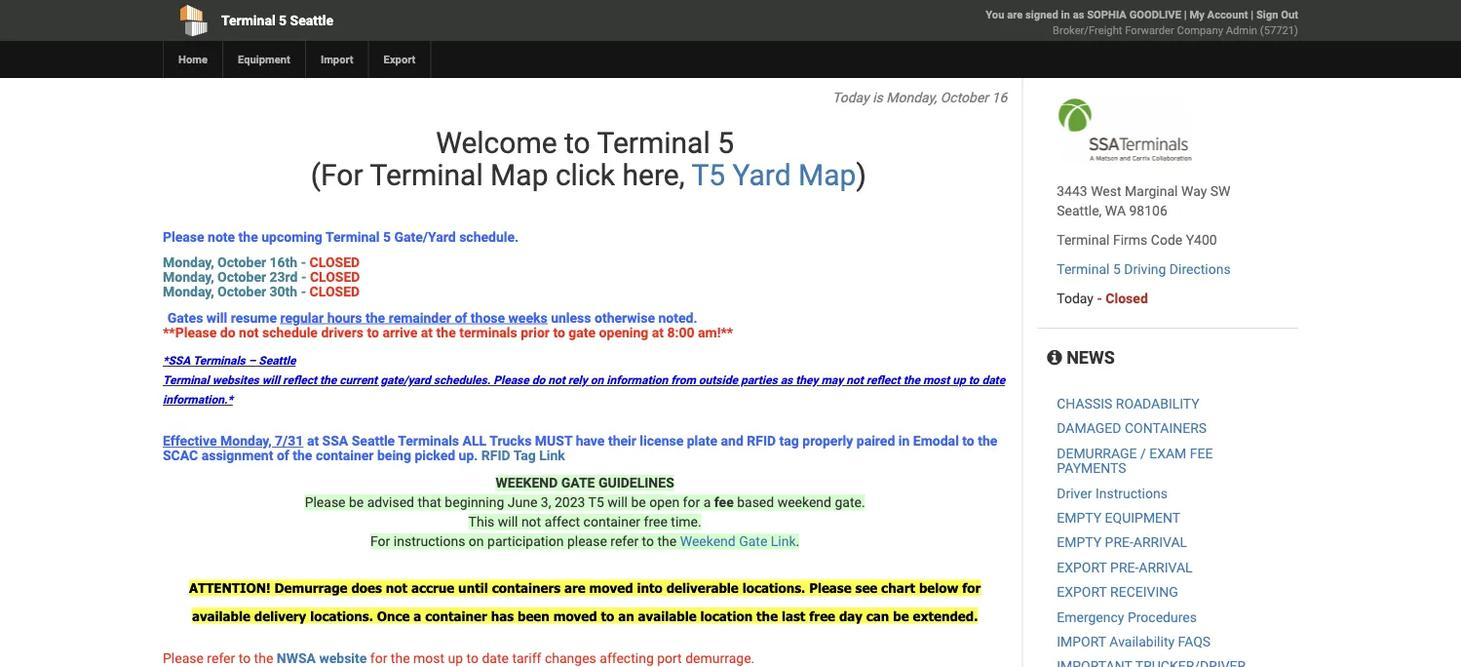 Task type: describe. For each thing, give the bounding box(es) containing it.
tag
[[514, 448, 536, 464]]

on inside the *ssa terminals – seattle terminal websites will reflect the current gate/yard schedules. please do not rely on information from outside parties as they may not reflect the most up to date information.*
[[591, 373, 604, 387]]

0 horizontal spatial rfid
[[482, 448, 511, 464]]

rfid tag link link
[[482, 448, 569, 464]]

below
[[919, 580, 959, 596]]

8:00
[[668, 325, 695, 341]]

attention!
[[189, 580, 271, 596]]

arrive
[[383, 325, 418, 341]]

the right hours
[[366, 310, 385, 326]]

chassis
[[1057, 396, 1113, 412]]

my
[[1190, 8, 1205, 21]]

16
[[992, 89, 1008, 105]]

up inside the *ssa terminals – seattle terminal websites will reflect the current gate/yard schedules. please do not rely on information from outside parties as they may not reflect the most up to date information.*
[[953, 373, 966, 387]]

not right may
[[847, 373, 864, 387]]

account
[[1208, 8, 1249, 21]]

terminal inside terminal 5 seattle link
[[221, 12, 276, 28]]

affect
[[545, 514, 580, 530]]

gate/yard
[[394, 229, 456, 245]]

–
[[248, 354, 256, 368]]

the inside attention! demurrage does not accrue until containers are moved into deliverable locations. please see chart below for available delivery locations. once a container has been moved to an available location the last free day can be extended.
[[757, 608, 778, 624]]

the right emodal
[[978, 433, 998, 449]]

not left rely
[[548, 373, 565, 387]]

at inside the at ssa seattle terminals all trucks must have their license plate and rfid tag properly paired in emodal to the scac assignment of the container being picked up.
[[307, 433, 319, 449]]

schedule.
[[459, 229, 519, 245]]

date inside the *ssa terminals – seattle terminal websites will reflect the current gate/yard schedules. please do not rely on information from outside parties as they may not reflect the most up to date information.*
[[982, 373, 1006, 387]]

2 available from the left
[[638, 608, 697, 624]]

payments
[[1057, 460, 1127, 476]]

to inside the *ssa terminals – seattle terminal websites will reflect the current gate/yard schedules. please do not rely on information from outside parties as they may not reflect the most up to date information.*
[[969, 373, 979, 387]]

2 | from the left
[[1251, 8, 1254, 21]]

the down once
[[391, 650, 410, 667]]

receiving
[[1111, 584, 1179, 600]]

the left 'current'
[[320, 373, 337, 387]]

export
[[384, 53, 416, 66]]

most inside the *ssa terminals – seattle terminal websites will reflect the current gate/yard schedules. please do not rely on information from outside parties as they may not reflect the most up to date information.*
[[923, 373, 950, 387]]

1 available from the left
[[192, 608, 251, 624]]

0 horizontal spatial up
[[448, 650, 463, 667]]

signed
[[1026, 8, 1059, 21]]

west
[[1091, 183, 1122, 199]]

fee
[[715, 495, 734, 511]]

today - closed
[[1057, 290, 1149, 306]]

0 vertical spatial pre-
[[1105, 535, 1134, 551]]

*ssa
[[163, 354, 190, 368]]

exam
[[1150, 445, 1187, 461]]

company
[[1178, 24, 1224, 37]]

damaged containers link
[[1057, 421, 1207, 437]]

from
[[671, 373, 696, 387]]

free inside attention! demurrage does not accrue until containers are moved into deliverable locations. please see chart below for available delivery locations. once a container has been moved to an available location the last free day can be extended.
[[810, 608, 836, 624]]

are inside attention! demurrage does not accrue until containers are moved into deliverable locations. please see chart below for available delivery locations. once a container has been moved to an available location the last free day can be extended.
[[565, 580, 586, 596]]

2 reflect from the left
[[867, 373, 901, 387]]

please inside please note the upcoming terminal 5 gate/yard schedule. monday, october 16th - closed monday, october 23rd - closed monday, october 30th - closed
[[163, 229, 204, 245]]

3,
[[541, 495, 551, 511]]

gate
[[569, 325, 596, 341]]

link inside weekend gate guidelines please be advised that beginning june 3, 2023 t5 will be open for a fee based weekend gate. this will not affect container free time. for instructions on participation please refer to the weekend gate link .
[[771, 534, 796, 550]]

1 vertical spatial pre-
[[1111, 559, 1139, 575]]

october down note
[[218, 254, 266, 270]]

being
[[377, 448, 411, 464]]

import
[[1057, 634, 1107, 650]]

info circle image
[[1048, 348, 1063, 366]]

of inside gates will resume regular hours the remainder of those weeks unless otherwise noted. **please do not schedule drivers to arrive at the terminals prior to gate opening at 8:00 am!**
[[455, 310, 467, 326]]

of inside the at ssa seattle terminals all trucks must have their license plate and rfid tag properly paired in emodal to the scac assignment of the container being picked up.
[[277, 448, 289, 464]]

demurrage
[[1057, 445, 1138, 461]]

parties
[[741, 373, 778, 387]]

3443
[[1057, 183, 1088, 199]]

containers
[[1125, 421, 1207, 437]]

- left closed
[[1098, 290, 1103, 306]]

1 vertical spatial refer
[[207, 650, 235, 667]]

will inside gates will resume regular hours the remainder of those weeks unless otherwise noted. **please do not schedule drivers to arrive at the terminals prior to gate opening at 8:00 am!**
[[207, 310, 227, 326]]

)
[[857, 157, 867, 192]]

october up resume
[[218, 284, 266, 300]]

sign
[[1257, 8, 1279, 21]]

terminal 5 seattle
[[221, 12, 334, 28]]

1 vertical spatial most
[[414, 650, 445, 667]]

terminal 5 seattle image
[[1057, 98, 1193, 162]]

30th
[[270, 284, 298, 300]]

- right '16th'
[[301, 254, 306, 270]]

import link
[[305, 41, 368, 78]]

2 empty from the top
[[1057, 535, 1102, 551]]

faqs
[[1179, 634, 1211, 650]]

as inside you are signed in as sophia goodlive | my account | sign out broker/freight forwarder company admin (57721)
[[1073, 8, 1085, 21]]

import
[[321, 53, 354, 66]]

admin
[[1227, 24, 1258, 37]]

for
[[371, 534, 390, 550]]

0 vertical spatial moved
[[590, 580, 633, 596]]

does
[[351, 580, 382, 596]]

availability
[[1110, 634, 1175, 650]]

import availability faqs link
[[1057, 634, 1211, 650]]

5 inside please note the upcoming terminal 5 gate/yard schedule. monday, october 16th - closed monday, october 23rd - closed monday, october 30th - closed
[[383, 229, 391, 245]]

as inside the *ssa terminals – seattle terminal websites will reflect the current gate/yard schedules. please do not rely on information from outside parties as they may not reflect the most up to date information.*
[[781, 373, 793, 387]]

refer inside weekend gate guidelines please be advised that beginning june 3, 2023 t5 will be open for a fee based weekend gate. this will not affect container free time. for instructions on participation please refer to the weekend gate link .
[[611, 534, 639, 550]]

be inside attention! demurrage does not accrue until containers are moved into deliverable locations. please see chart below for available delivery locations. once a container has been moved to an available location the last free day can be extended.
[[894, 608, 909, 624]]

please
[[567, 534, 607, 550]]

gates will resume regular hours the remainder of those weeks unless otherwise noted. **please do not schedule drivers to arrive at the terminals prior to gate opening at 8:00 am!**
[[163, 310, 734, 341]]

to inside welcome to terminal 5 (for terminal map click here, t5 yard map )
[[565, 125, 591, 160]]

nwsa website link
[[277, 650, 367, 667]]

will inside the *ssa terminals – seattle terminal websites will reflect the current gate/yard schedules. please do not rely on information from outside parties as they may not reflect the most up to date information.*
[[262, 373, 280, 387]]

please refer to the nwsa website for the most up to date tariff changes affecting port demurrage.
[[163, 650, 755, 667]]

may
[[822, 373, 844, 387]]

1 horizontal spatial be
[[631, 495, 646, 511]]

y400
[[1186, 232, 1218, 248]]

0 vertical spatial locations.
[[743, 580, 806, 596]]

rfid inside the at ssa seattle terminals all trucks must have their license plate and rfid tag properly paired in emodal to the scac assignment of the container being picked up.
[[747, 433, 776, 449]]

will down guidelines on the bottom left
[[608, 495, 628, 511]]

based
[[737, 495, 774, 511]]

terminal inside please note the upcoming terminal 5 gate/yard schedule. monday, october 16th - closed monday, october 23rd - closed monday, october 30th - closed
[[326, 229, 380, 245]]

will down june
[[498, 514, 518, 530]]

free inside weekend gate guidelines please be advised that beginning june 3, 2023 t5 will be open for a fee based weekend gate. this will not affect container free time. for instructions on participation please refer to the weekend gate link .
[[644, 514, 668, 530]]

please note the upcoming terminal 5 gate/yard schedule. monday, october 16th - closed monday, october 23rd - closed monday, october 30th - closed
[[163, 229, 519, 300]]

delivery
[[254, 608, 307, 624]]

june
[[508, 495, 538, 511]]

0 horizontal spatial link
[[539, 448, 565, 464]]

schedule
[[262, 325, 318, 341]]

98106
[[1130, 202, 1168, 218]]

demurrage.
[[686, 650, 755, 667]]

**please
[[163, 325, 217, 341]]

seattle for at
[[352, 433, 395, 449]]

ssa
[[322, 433, 348, 449]]

information.*
[[163, 393, 233, 407]]

plate
[[687, 433, 718, 449]]

2 vertical spatial for
[[370, 650, 388, 667]]

affecting
[[600, 650, 654, 667]]

up.
[[459, 448, 478, 464]]

the left 'terminals'
[[436, 325, 456, 341]]

accrue
[[411, 580, 455, 596]]

you are signed in as sophia goodlive | my account | sign out broker/freight forwarder company admin (57721)
[[986, 8, 1299, 37]]

please inside the *ssa terminals – seattle terminal websites will reflect the current gate/yard schedules. please do not rely on information from outside parties as they may not reflect the most up to date information.*
[[494, 373, 529, 387]]

day
[[840, 608, 863, 624]]

trucks
[[490, 433, 532, 449]]

unless
[[551, 310, 591, 326]]

sw
[[1211, 183, 1231, 199]]

weeks
[[509, 310, 548, 326]]

those
[[471, 310, 505, 326]]

3443 west marginal way sw seattle, wa 98106
[[1057, 183, 1231, 218]]

resume
[[231, 310, 277, 326]]

yard
[[733, 157, 792, 192]]

noted.
[[659, 310, 698, 326]]

not inside weekend gate guidelines please be advised that beginning june 3, 2023 t5 will be open for a fee based weekend gate. this will not affect container free time. for instructions on participation please refer to the weekend gate link .
[[522, 514, 541, 530]]

on inside weekend gate guidelines please be advised that beginning june 3, 2023 t5 will be open for a fee based weekend gate. this will not affect container free time. for instructions on participation please refer to the weekend gate link .
[[469, 534, 484, 550]]

that
[[418, 495, 442, 511]]

2 horizontal spatial at
[[652, 325, 664, 341]]

way
[[1182, 183, 1208, 199]]

gate/yard
[[380, 373, 431, 387]]

broker/freight
[[1053, 24, 1123, 37]]



Task type: vqa. For each thing, say whether or not it's contained in the screenshot.
AN on the bottom of page
yes



Task type: locate. For each thing, give the bounding box(es) containing it.
arrival down equipment
[[1134, 535, 1188, 551]]

1 closed from the top
[[310, 254, 360, 270]]

t5 right 2023 in the left bottom of the page
[[589, 495, 604, 511]]

weekend
[[778, 495, 832, 511]]

a inside weekend gate guidelines please be advised that beginning june 3, 2023 t5 will be open for a fee based weekend gate. this will not affect container free time. for instructions on participation please refer to the weekend gate link .
[[704, 495, 711, 511]]

1 horizontal spatial as
[[1073, 8, 1085, 21]]

news
[[1063, 347, 1115, 368]]

t5 inside welcome to terminal 5 (for terminal map click here, t5 yard map )
[[692, 157, 726, 192]]

2 horizontal spatial container
[[584, 514, 641, 530]]

and
[[721, 433, 744, 449]]

be down guidelines on the bottom left
[[631, 495, 646, 511]]

seattle inside the at ssa seattle terminals all trucks must have their license plate and rfid tag properly paired in emodal to the scac assignment of the container being picked up.
[[352, 433, 395, 449]]

time.
[[671, 514, 702, 530]]

please inside weekend gate guidelines please be advised that beginning june 3, 2023 t5 will be open for a fee based weekend gate. this will not affect container free time. for instructions on participation please refer to the weekend gate link .
[[305, 495, 346, 511]]

in right signed
[[1062, 8, 1071, 21]]

seattle inside the *ssa terminals – seattle terminal websites will reflect the current gate/yard schedules. please do not rely on information from outside parties as they may not reflect the most up to date information.*
[[259, 354, 296, 368]]

at left 8:00
[[652, 325, 664, 341]]

0 horizontal spatial available
[[192, 608, 251, 624]]

pre- down empty equipment "link"
[[1105, 535, 1134, 551]]

today for today - closed
[[1057, 290, 1094, 306]]

will
[[207, 310, 227, 326], [262, 373, 280, 387], [608, 495, 628, 511], [498, 514, 518, 530]]

1 horizontal spatial most
[[923, 373, 950, 387]]

0 horizontal spatial a
[[414, 608, 422, 624]]

1 vertical spatial today
[[1057, 290, 1094, 306]]

0 horizontal spatial for
[[370, 650, 388, 667]]

1 vertical spatial for
[[963, 580, 981, 596]]

export up export receiving link
[[1057, 559, 1107, 575]]

as left "they"
[[781, 373, 793, 387]]

0 vertical spatial today
[[833, 89, 870, 105]]

effective
[[163, 433, 217, 449]]

0 horizontal spatial most
[[414, 650, 445, 667]]

1 vertical spatial export
[[1057, 584, 1107, 600]]

0 horizontal spatial free
[[644, 514, 668, 530]]

an
[[618, 608, 635, 624]]

terminals inside the *ssa terminals – seattle terminal websites will reflect the current gate/yard schedules. please do not rely on information from outside parties as they may not reflect the most up to date information.*
[[193, 354, 246, 368]]

1 vertical spatial do
[[532, 373, 545, 387]]

most
[[923, 373, 950, 387], [414, 650, 445, 667]]

are inside you are signed in as sophia goodlive | my account | sign out broker/freight forwarder company admin (57721)
[[1008, 8, 1023, 21]]

can
[[867, 608, 890, 624]]

1 vertical spatial of
[[277, 448, 289, 464]]

5 left driving
[[1114, 261, 1121, 277]]

1 vertical spatial container
[[584, 514, 641, 530]]

you
[[986, 8, 1005, 21]]

to inside weekend gate guidelines please be advised that beginning june 3, 2023 t5 will be open for a fee based weekend gate. this will not affect container free time. for instructions on participation please refer to the weekend gate link .
[[642, 534, 654, 550]]

1 vertical spatial on
[[469, 534, 484, 550]]

do inside the *ssa terminals – seattle terminal websites will reflect the current gate/yard schedules. please do not rely on information from outside parties as they may not reflect the most up to date information.*
[[532, 373, 545, 387]]

the inside please note the upcoming terminal 5 gate/yard schedule. monday, october 16th - closed monday, october 23rd - closed monday, october 30th - closed
[[239, 229, 258, 245]]

(57721)
[[1261, 24, 1299, 37]]

1 vertical spatial moved
[[554, 608, 597, 624]]

do right "**please"
[[220, 325, 236, 341]]

please down ssa
[[305, 495, 346, 511]]

link right gate
[[771, 534, 796, 550]]

map left click
[[491, 157, 549, 192]]

0 horizontal spatial do
[[220, 325, 236, 341]]

in right "paired"
[[899, 433, 910, 449]]

link
[[539, 448, 565, 464], [771, 534, 796, 550]]

0 horizontal spatial of
[[277, 448, 289, 464]]

must
[[535, 433, 573, 449]]

/
[[1141, 445, 1147, 461]]

2 vertical spatial container
[[425, 608, 487, 624]]

1 horizontal spatial do
[[532, 373, 545, 387]]

0 vertical spatial seattle
[[290, 12, 334, 28]]

1 horizontal spatial available
[[638, 608, 697, 624]]

empty down "driver" on the bottom right of page
[[1057, 510, 1102, 526]]

1 horizontal spatial at
[[421, 325, 433, 341]]

monday,
[[887, 89, 937, 105], [163, 254, 214, 270], [163, 269, 214, 285], [163, 284, 214, 300], [220, 433, 272, 449]]

be right 'can'
[[894, 608, 909, 624]]

are right you
[[1008, 8, 1023, 21]]

locations. up last
[[743, 580, 806, 596]]

for right website
[[370, 650, 388, 667]]

3 closed from the top
[[310, 284, 360, 300]]

upcoming
[[262, 229, 323, 245]]

chart
[[882, 580, 916, 596]]

paired
[[857, 433, 896, 449]]

seattle right ssa
[[352, 433, 395, 449]]

today
[[833, 89, 870, 105], [1057, 290, 1094, 306]]

today left "is"
[[833, 89, 870, 105]]

1 horizontal spatial container
[[425, 608, 487, 624]]

remainder
[[389, 310, 451, 326]]

0 vertical spatial in
[[1062, 8, 1071, 21]]

2 vertical spatial seattle
[[352, 433, 395, 449]]

see
[[856, 580, 878, 596]]

october left the 23rd
[[218, 269, 266, 285]]

do left rely
[[532, 373, 545, 387]]

seattle for terminal
[[290, 12, 334, 28]]

1 horizontal spatial on
[[591, 373, 604, 387]]

0 vertical spatial arrival
[[1134, 535, 1188, 551]]

outside
[[699, 373, 738, 387]]

gate.
[[835, 495, 866, 511]]

tag
[[780, 433, 800, 449]]

link right tag
[[539, 448, 565, 464]]

1 horizontal spatial for
[[683, 495, 700, 511]]

2 horizontal spatial be
[[894, 608, 909, 624]]

for
[[683, 495, 700, 511], [963, 580, 981, 596], [370, 650, 388, 667]]

please inside attention! demurrage does not accrue until containers are moved into deliverable locations. please see chart below for available delivery locations. once a container has been moved to an available location the last free day can be extended.
[[810, 580, 852, 596]]

-
[[301, 254, 306, 270], [301, 269, 307, 285], [301, 284, 306, 300], [1098, 290, 1103, 306]]

driver instructions link
[[1057, 485, 1168, 501]]

pre- down empty pre-arrival link
[[1111, 559, 1139, 575]]

free left day
[[810, 608, 836, 624]]

1 horizontal spatial in
[[1062, 8, 1071, 21]]

1 vertical spatial arrival
[[1139, 559, 1193, 575]]

0 vertical spatial for
[[683, 495, 700, 511]]

1 vertical spatial locations.
[[310, 608, 373, 624]]

map right the yard
[[799, 157, 857, 192]]

terminal firms code y400
[[1057, 232, 1218, 248]]

t5 inside weekend gate guidelines please be advised that beginning june 3, 2023 t5 will be open for a fee based weekend gate. this will not affect container free time. for instructions on participation please refer to the weekend gate link .
[[589, 495, 604, 511]]

today left closed
[[1057, 290, 1094, 306]]

1 vertical spatial t5
[[589, 495, 604, 511]]

current
[[340, 373, 378, 387]]

chassis roadability damaged containers demurrage / exam fee payments driver instructions empty equipment empty pre-arrival export pre-arrival export receiving emergency procedures import availability faqs
[[1057, 396, 1214, 650]]

1 vertical spatial in
[[899, 433, 910, 449]]

container left being
[[316, 448, 374, 464]]

0 horizontal spatial |
[[1185, 8, 1187, 21]]

for up time.
[[683, 495, 700, 511]]

1 vertical spatial link
[[771, 534, 796, 550]]

be
[[349, 495, 364, 511], [631, 495, 646, 511], [894, 608, 909, 624]]

rfid tag link
[[482, 448, 569, 464]]

0 vertical spatial free
[[644, 514, 668, 530]]

terminal inside the *ssa terminals – seattle terminal websites will reflect the current gate/yard schedules. please do not rely on information from outside parties as they may not reflect the most up to date information.*
[[163, 373, 209, 387]]

5 right here,
[[718, 125, 734, 160]]

license
[[640, 433, 684, 449]]

container
[[316, 448, 374, 464], [584, 514, 641, 530], [425, 608, 487, 624]]

terminal 5 seattle link
[[163, 0, 619, 41]]

home
[[178, 53, 208, 66]]

| left my
[[1185, 8, 1187, 21]]

0 vertical spatial a
[[704, 495, 711, 511]]

at right arrive
[[421, 325, 433, 341]]

1 horizontal spatial locations.
[[743, 580, 806, 596]]

will right websites
[[262, 373, 280, 387]]

drivers
[[321, 325, 364, 341]]

be left advised
[[349, 495, 364, 511]]

0 horizontal spatial terminals
[[193, 354, 246, 368]]

container inside the at ssa seattle terminals all trucks must have their license plate and rfid tag properly paired in emodal to the scac assignment of the container being picked up.
[[316, 448, 374, 464]]

0 vertical spatial date
[[982, 373, 1006, 387]]

1 horizontal spatial refer
[[611, 534, 639, 550]]

gate
[[561, 475, 595, 491]]

not inside attention! demurrage does not accrue until containers are moved into deliverable locations. please see chart below for available delivery locations. once a container has been moved to an available location the last free day can be extended.
[[386, 580, 408, 596]]

website
[[319, 650, 367, 667]]

forwarder
[[1126, 24, 1175, 37]]

- right the 23rd
[[301, 269, 307, 285]]

1 horizontal spatial are
[[1008, 8, 1023, 21]]

gates
[[168, 310, 203, 326]]

october left 16
[[941, 89, 989, 105]]

not up once
[[386, 580, 408, 596]]

2 export from the top
[[1057, 584, 1107, 600]]

emergency procedures link
[[1057, 609, 1197, 625]]

will right gates
[[207, 310, 227, 326]]

please down "attention!"
[[163, 650, 204, 667]]

16th
[[270, 254, 298, 270]]

up up emodal
[[953, 373, 966, 387]]

do inside gates will resume regular hours the remainder of those weeks unless otherwise noted. **please do not schedule drivers to arrive at the terminals prior to gate opening at 8:00 am!**
[[220, 325, 236, 341]]

t5 yard map link
[[692, 157, 857, 192]]

have
[[576, 433, 605, 449]]

0 horizontal spatial reflect
[[283, 373, 317, 387]]

rely
[[568, 373, 588, 387]]

not
[[239, 325, 259, 341], [548, 373, 565, 387], [847, 373, 864, 387], [522, 514, 541, 530], [386, 580, 408, 596]]

up left tariff
[[448, 650, 463, 667]]

export link
[[368, 41, 430, 78]]

0 horizontal spatial map
[[491, 157, 549, 192]]

refer right please
[[611, 534, 639, 550]]

0 vertical spatial t5
[[692, 157, 726, 192]]

a right once
[[414, 608, 422, 624]]

1 vertical spatial terminals
[[398, 433, 459, 449]]

today for today is monday, october 16
[[833, 89, 870, 105]]

the left ssa
[[293, 448, 312, 464]]

not inside gates will resume regular hours the remainder of those weeks unless otherwise noted. **please do not schedule drivers to arrive at the terminals prior to gate opening at 8:00 am!**
[[239, 325, 259, 341]]

(for
[[311, 157, 363, 192]]

they
[[796, 373, 819, 387]]

damaged
[[1057, 421, 1122, 437]]

is
[[873, 89, 883, 105]]

1 export from the top
[[1057, 559, 1107, 575]]

to inside the at ssa seattle terminals all trucks must have their license plate and rfid tag properly paired in emodal to the scac assignment of the container being picked up.
[[963, 433, 975, 449]]

| left sign
[[1251, 8, 1254, 21]]

map
[[491, 157, 549, 192], [799, 157, 857, 192]]

locations. down does
[[310, 608, 373, 624]]

0 horizontal spatial on
[[469, 534, 484, 550]]

1 horizontal spatial terminals
[[398, 433, 459, 449]]

free down open
[[644, 514, 668, 530]]

equipment link
[[222, 41, 305, 78]]

to inside attention! demurrage does not accrue until containers are moved into deliverable locations. please see chart below for available delivery locations. once a container has been moved to an available location the last free day can be extended.
[[601, 608, 615, 624]]

in inside you are signed in as sophia goodlive | my account | sign out broker/freight forwarder company admin (57721)
[[1062, 8, 1071, 21]]

export up emergency
[[1057, 584, 1107, 600]]

for inside attention! demurrage does not accrue until containers are moved into deliverable locations. please see chart below for available delivery locations. once a container has been moved to an available location the last free day can be extended.
[[963, 580, 981, 596]]

the left last
[[757, 608, 778, 624]]

1 vertical spatial are
[[565, 580, 586, 596]]

0 horizontal spatial today
[[833, 89, 870, 105]]

a inside attention! demurrage does not accrue until containers are moved into deliverable locations. please see chart below for available delivery locations. once a container has been moved to an available location the last free day can be extended.
[[414, 608, 422, 624]]

are down please
[[565, 580, 586, 596]]

container up please
[[584, 514, 641, 530]]

1 horizontal spatial date
[[982, 373, 1006, 387]]

0 vertical spatial export
[[1057, 559, 1107, 575]]

procedures
[[1128, 609, 1197, 625]]

1 horizontal spatial free
[[810, 608, 836, 624]]

at left ssa
[[307, 433, 319, 449]]

seattle right –
[[259, 354, 296, 368]]

of left those
[[455, 310, 467, 326]]

not up the participation
[[522, 514, 541, 530]]

moved right been
[[554, 608, 597, 624]]

code
[[1151, 232, 1183, 248]]

driver
[[1057, 485, 1093, 501]]

0 vertical spatial do
[[220, 325, 236, 341]]

2 closed from the top
[[310, 269, 360, 285]]

not up –
[[239, 325, 259, 341]]

most up emodal
[[923, 373, 950, 387]]

0 horizontal spatial at
[[307, 433, 319, 449]]

rfid left "tag" in the bottom right of the page
[[747, 433, 776, 449]]

reflect
[[283, 373, 317, 387], [867, 373, 901, 387]]

terminal 5 driving directions
[[1057, 261, 1231, 277]]

the up emodal
[[904, 373, 920, 387]]

0 vertical spatial link
[[539, 448, 565, 464]]

1 vertical spatial a
[[414, 608, 422, 624]]

- right 30th
[[301, 284, 306, 300]]

for inside weekend gate guidelines please be advised that beginning june 3, 2023 t5 will be open for a fee based weekend gate. this will not affect container free time. for instructions on participation please refer to the weekend gate link .
[[683, 495, 700, 511]]

click
[[556, 157, 615, 192]]

0 vertical spatial of
[[455, 310, 467, 326]]

1 reflect from the left
[[283, 373, 317, 387]]

schedules.
[[434, 373, 491, 387]]

0 vertical spatial up
[[953, 373, 966, 387]]

0 horizontal spatial be
[[349, 495, 364, 511]]

empty down empty equipment "link"
[[1057, 535, 1102, 551]]

the down time.
[[658, 534, 677, 550]]

as up broker/freight
[[1073, 8, 1085, 21]]

weekend gate link link
[[680, 534, 796, 550]]

out
[[1282, 8, 1299, 21]]

terminals inside the at ssa seattle terminals all trucks must have their license plate and rfid tag properly paired in emodal to the scac assignment of the container being picked up.
[[398, 433, 459, 449]]

for right below
[[963, 580, 981, 596]]

on right rely
[[591, 373, 604, 387]]

reflect right may
[[867, 373, 901, 387]]

to
[[565, 125, 591, 160], [367, 325, 379, 341], [553, 325, 565, 341], [969, 373, 979, 387], [963, 433, 975, 449], [642, 534, 654, 550], [601, 608, 615, 624], [239, 650, 251, 667], [467, 650, 479, 667]]

seattle up import link
[[290, 12, 334, 28]]

terminals up websites
[[193, 354, 246, 368]]

the inside weekend gate guidelines please be advised that beginning june 3, 2023 t5 will be open for a fee based weekend gate. this will not affect container free time. for instructions on participation please refer to the weekend gate link .
[[658, 534, 677, 550]]

this
[[469, 514, 495, 530]]

am!**
[[698, 325, 734, 341]]

all
[[463, 433, 487, 449]]

0 vertical spatial as
[[1073, 8, 1085, 21]]

at ssa seattle terminals all trucks must have their license plate and rfid tag properly paired in emodal to the scac assignment of the container being picked up.
[[163, 433, 998, 464]]

5 inside welcome to terminal 5 (for terminal map click here, t5 yard map )
[[718, 125, 734, 160]]

0 vertical spatial on
[[591, 373, 604, 387]]

1 empty from the top
[[1057, 510, 1102, 526]]

t5 left the yard
[[692, 157, 726, 192]]

into
[[637, 580, 663, 596]]

1 horizontal spatial map
[[799, 157, 857, 192]]

1 vertical spatial up
[[448, 650, 463, 667]]

regular
[[280, 310, 324, 326]]

containers
[[492, 580, 561, 596]]

the right note
[[239, 229, 258, 245]]

terminals left all
[[398, 433, 459, 449]]

a
[[704, 495, 711, 511], [414, 608, 422, 624]]

1 horizontal spatial rfid
[[747, 433, 776, 449]]

in inside the at ssa seattle terminals all trucks must have their license plate and rfid tag properly paired in emodal to the scac assignment of the container being picked up.
[[899, 433, 910, 449]]

1 vertical spatial date
[[482, 650, 509, 667]]

5 up 'equipment'
[[279, 12, 287, 28]]

0 vertical spatial refer
[[611, 534, 639, 550]]

most down accrue
[[414, 650, 445, 667]]

arrival up receiving
[[1139, 559, 1193, 575]]

0 vertical spatial terminals
[[193, 354, 246, 368]]

refer down "attention!"
[[207, 650, 235, 667]]

1 vertical spatial empty
[[1057, 535, 1102, 551]]

please right schedules.
[[494, 373, 529, 387]]

seattle,
[[1057, 202, 1102, 218]]

do
[[220, 325, 236, 341], [532, 373, 545, 387]]

5 left gate/yard
[[383, 229, 391, 245]]

websites
[[212, 373, 259, 387]]

1 horizontal spatial |
[[1251, 8, 1254, 21]]

assignment
[[202, 448, 273, 464]]

container inside attention! demurrage does not accrue until containers are moved into deliverable locations. please see chart below for available delivery locations. once a container has been moved to an available location the last free day can be extended.
[[425, 608, 487, 624]]

0 horizontal spatial locations.
[[310, 608, 373, 624]]

container down until on the left of the page
[[425, 608, 487, 624]]

1 map from the left
[[491, 157, 549, 192]]

directions
[[1170, 261, 1231, 277]]

1 horizontal spatial up
[[953, 373, 966, 387]]

rfid right up.
[[482, 448, 511, 464]]

please up day
[[810, 580, 852, 596]]

1 horizontal spatial of
[[455, 310, 467, 326]]

2 map from the left
[[799, 157, 857, 192]]

on down this
[[469, 534, 484, 550]]

moved up an
[[590, 580, 633, 596]]

1 vertical spatial as
[[781, 373, 793, 387]]

1 horizontal spatial reflect
[[867, 373, 901, 387]]

0 horizontal spatial t5
[[589, 495, 604, 511]]

container inside weekend gate guidelines please be advised that beginning june 3, 2023 t5 will be open for a fee based weekend gate. this will not affect container free time. for instructions on participation please refer to the weekend gate link .
[[584, 514, 641, 530]]

0 horizontal spatial are
[[565, 580, 586, 596]]

0 horizontal spatial date
[[482, 650, 509, 667]]

1 | from the left
[[1185, 8, 1187, 21]]

the left nwsa at the left of the page
[[254, 650, 273, 667]]

1 horizontal spatial link
[[771, 534, 796, 550]]

0 vertical spatial container
[[316, 448, 374, 464]]

1 horizontal spatial today
[[1057, 290, 1094, 306]]

equipment
[[238, 53, 290, 66]]

0 horizontal spatial in
[[899, 433, 910, 449]]

available down into
[[638, 608, 697, 624]]

marginal
[[1125, 183, 1179, 199]]

available down "attention!"
[[192, 608, 251, 624]]

0 vertical spatial empty
[[1057, 510, 1102, 526]]

please left note
[[163, 229, 204, 245]]

0 vertical spatial most
[[923, 373, 950, 387]]

0 horizontal spatial container
[[316, 448, 374, 464]]



